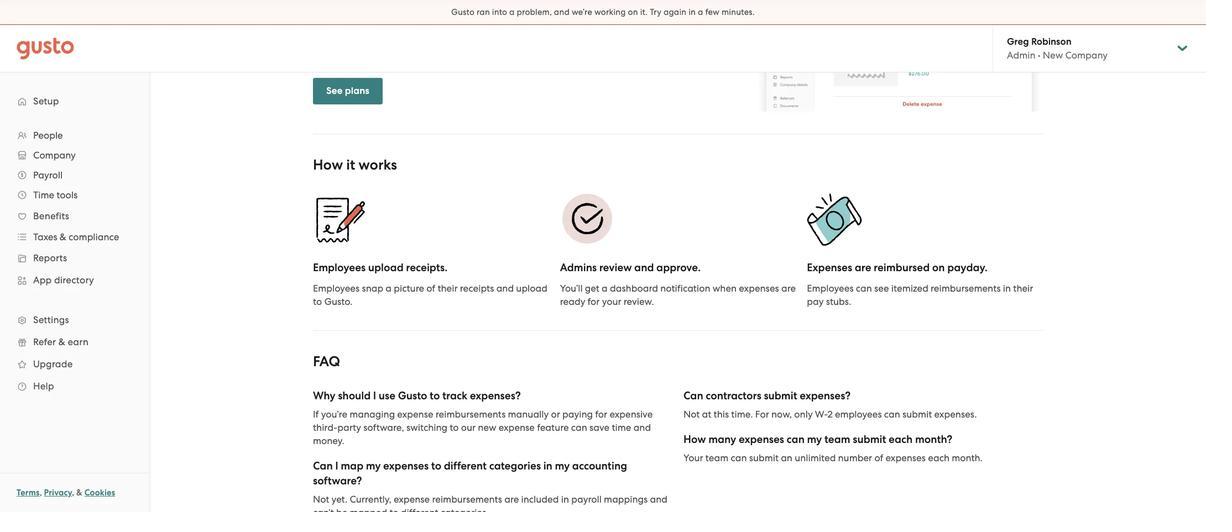 Task type: locate. For each thing, give the bounding box(es) containing it.
0 vertical spatial company
[[1065, 50, 1108, 61]]

not at this time. for now, only w-2 employees can submit expenses.
[[683, 409, 977, 420]]

expenses? up w-
[[800, 390, 851, 403]]

in inside the employees can see itemized reimbursements in their pay stubs.
[[1003, 283, 1011, 294]]

0 horizontal spatial how
[[313, 157, 343, 174]]

how many expenses can my team submit each month?
[[683, 434, 952, 446]]

not yet. currently, expense reimbursements are included in payroll mappings and can't be mapped to different categories.
[[313, 495, 667, 513]]

not up the 'can't'
[[313, 495, 329, 506]]

0 vertical spatial reimbursements
[[931, 283, 1001, 294]]

a right snap
[[386, 283, 392, 294]]

it.
[[640, 7, 648, 17]]

you'll
[[560, 283, 583, 294]]

people
[[33, 130, 63, 141]]

0 horizontal spatial i
[[335, 460, 338, 473]]

admins review and approve.
[[560, 262, 701, 274]]

list containing people
[[0, 126, 149, 398]]

1 horizontal spatial their
[[1013, 283, 1033, 294]]

2 vertical spatial reimbursements
[[432, 495, 502, 506]]

& inside dropdown button
[[60, 232, 66, 243]]

on left payday.
[[932, 262, 945, 274]]

an
[[781, 453, 792, 464]]

reimbursements inside the employees can see itemized reimbursements in their pay stubs.
[[931, 283, 1001, 294]]

0 vertical spatial i
[[373, 390, 376, 403]]

only
[[794, 409, 813, 420]]

your
[[683, 453, 703, 464]]

0 horizontal spatial ,
[[40, 488, 42, 498]]

unlimited
[[795, 453, 836, 464]]

of right the number on the right of the page
[[874, 453, 883, 464]]

0 vertical spatial each
[[889, 434, 913, 446]]

ran
[[477, 7, 490, 17]]

1 horizontal spatial gusto
[[451, 7, 475, 17]]

terms
[[17, 488, 40, 498]]

0 vertical spatial &
[[60, 232, 66, 243]]

are inside not yet. currently, expense reimbursements are included in payroll mappings and can't be mapped to different categories.
[[504, 495, 519, 506]]

different left categories.
[[401, 508, 438, 513]]

on
[[628, 7, 638, 17], [932, 262, 945, 274]]

a right into
[[509, 7, 515, 17]]

expenses? up new
[[470, 390, 521, 403]]

expenses.
[[934, 409, 977, 420]]

1 horizontal spatial are
[[781, 283, 796, 294]]

can down many
[[731, 453, 747, 464]]

my
[[807, 434, 822, 446], [366, 460, 381, 473], [555, 460, 570, 473]]

company inside dropdown button
[[33, 150, 76, 161]]

2 their from the left
[[1013, 283, 1033, 294]]

0 vertical spatial expense
[[397, 409, 433, 420]]

0 horizontal spatial can
[[313, 460, 333, 473]]

reimbursements inside not yet. currently, expense reimbursements are included in payroll mappings and can't be mapped to different categories.
[[432, 495, 502, 506]]

expense up the switching
[[397, 409, 433, 420]]

expenses are reimbursed on payday.
[[807, 262, 987, 274]]

different inside the can i map my expenses to different categories in my accounting software?
[[444, 460, 487, 473]]

my right map at the bottom of the page
[[366, 460, 381, 473]]

terms , privacy , & cookies
[[17, 488, 115, 498]]

mapped
[[350, 508, 387, 513]]

0 horizontal spatial expenses?
[[470, 390, 521, 403]]

to left track
[[430, 390, 440, 403]]

& for compliance
[[60, 232, 66, 243]]

month.
[[952, 453, 983, 464]]

for down get
[[588, 297, 600, 308]]

a inside 'employees snap a picture of their receipts and upload to gusto.'
[[386, 283, 392, 294]]

see plans
[[326, 85, 369, 97]]

0 vertical spatial team
[[824, 434, 850, 446]]

checkmark illustration image
[[560, 192, 615, 247]]

1 vertical spatial for
[[595, 409, 607, 420]]

1 vertical spatial how
[[683, 434, 706, 446]]

gusto.
[[324, 297, 353, 308]]

upload inside 'employees snap a picture of their receipts and upload to gusto.'
[[516, 283, 547, 294]]

approve.
[[656, 262, 701, 274]]

expense right currently,
[[394, 495, 430, 506]]

i up software?
[[335, 460, 338, 473]]

can up an
[[787, 434, 805, 446]]

not inside not yet. currently, expense reimbursements are included in payroll mappings and can't be mapped to different categories.
[[313, 495, 329, 506]]

see
[[326, 85, 343, 97]]

1 vertical spatial can
[[313, 460, 333, 473]]

0 vertical spatial different
[[444, 460, 487, 473]]

how left it
[[313, 157, 343, 174]]

different down "our"
[[444, 460, 487, 473]]

pay
[[807, 297, 824, 308]]

0 horizontal spatial team
[[705, 453, 728, 464]]

1 vertical spatial different
[[401, 508, 438, 513]]

be
[[336, 508, 347, 513]]

team down many
[[705, 453, 728, 464]]

expense inside not yet. currently, expense reimbursements are included in payroll mappings and can't be mapped to different categories.
[[394, 495, 430, 506]]

1 expenses? from the left
[[470, 390, 521, 403]]

0 vertical spatial how
[[313, 157, 343, 174]]

reimbursements for categories
[[432, 495, 502, 506]]

upgrade
[[33, 359, 73, 370]]

our
[[461, 423, 476, 434]]

and right mappings
[[650, 495, 667, 506]]

and left the we're
[[554, 7, 570, 17]]

their
[[438, 283, 458, 294], [1013, 283, 1033, 294]]

upgrade link
[[11, 354, 138, 374]]

can up software?
[[313, 460, 333, 473]]

can inside the employees can see itemized reimbursements in their pay stubs.
[[856, 283, 872, 294]]

1 vertical spatial gusto
[[398, 390, 427, 403]]

software,
[[363, 423, 404, 434]]

1 horizontal spatial i
[[373, 390, 376, 403]]

to inside 'employees snap a picture of their receipts and upload to gusto.'
[[313, 297, 322, 308]]

money.
[[313, 436, 344, 447]]

many
[[708, 434, 736, 446]]

1 vertical spatial upload
[[516, 283, 547, 294]]

reports link
[[11, 248, 138, 268]]

1 horizontal spatial expenses?
[[800, 390, 851, 403]]

1 horizontal spatial each
[[928, 453, 949, 464]]

1 vertical spatial i
[[335, 460, 338, 473]]

for up save
[[595, 409, 607, 420]]

taxes
[[33, 232, 57, 243]]

a right get
[[602, 283, 608, 294]]

2 vertical spatial &
[[76, 488, 82, 498]]

different
[[444, 460, 487, 473], [401, 508, 438, 513]]

for
[[588, 297, 600, 308], [595, 409, 607, 420]]

expense down manually
[[499, 423, 535, 434]]

1 horizontal spatial of
[[874, 453, 883, 464]]

can inside if you're managing expense reimbursements manually or paying for expensive third-party software, switching to our new expense feature can save time and money.
[[571, 423, 587, 434]]

0 vertical spatial upload
[[368, 262, 404, 274]]

1 horizontal spatial on
[[932, 262, 945, 274]]

reimbursements inside if you're managing expense reimbursements manually or paying for expensive third-party software, switching to our new expense feature can save time and money.
[[436, 409, 506, 420]]

i
[[373, 390, 376, 403], [335, 460, 338, 473]]

0 vertical spatial of
[[427, 283, 435, 294]]

employees
[[313, 262, 366, 274], [313, 283, 360, 294], [807, 283, 854, 294]]

robinson
[[1031, 36, 1072, 48]]

0 vertical spatial for
[[588, 297, 600, 308]]

1 horizontal spatial upload
[[516, 283, 547, 294]]

switching
[[406, 423, 447, 434]]

reimbursements for expenses?
[[436, 409, 506, 420]]

0 vertical spatial can
[[683, 390, 703, 403]]

and right receipts
[[496, 283, 514, 294]]

submit up the number on the right of the page
[[853, 434, 886, 446]]

dashboard
[[610, 283, 658, 294]]

1 vertical spatial each
[[928, 453, 949, 464]]

0 horizontal spatial are
[[504, 495, 519, 506]]

employees inside the employees can see itemized reimbursements in their pay stubs.
[[807, 283, 854, 294]]

1 horizontal spatial not
[[683, 409, 700, 420]]

& left "cookies"
[[76, 488, 82, 498]]

problem,
[[517, 7, 552, 17]]

to down the switching
[[431, 460, 441, 473]]

and down expensive
[[634, 423, 651, 434]]

it
[[346, 157, 355, 174]]

0 horizontal spatial their
[[438, 283, 458, 294]]

0 horizontal spatial of
[[427, 283, 435, 294]]

expenses
[[739, 283, 779, 294], [739, 434, 784, 446], [886, 453, 926, 464], [383, 460, 429, 473]]

tools
[[57, 190, 78, 201]]

and inside not yet. currently, expense reimbursements are included in payroll mappings and can't be mapped to different categories.
[[650, 495, 667, 506]]

on left "it."
[[628, 7, 638, 17]]

not left at
[[683, 409, 700, 420]]

their inside 'employees snap a picture of their receipts and upload to gusto.'
[[438, 283, 458, 294]]

employees snap a picture of their receipts and upload to gusto.
[[313, 283, 547, 308]]

gusto left the ran
[[451, 7, 475, 17]]

i left use
[[373, 390, 376, 403]]

can for can i map my expenses to different categories in my accounting software?
[[313, 460, 333, 473]]

to left gusto.
[[313, 297, 322, 308]]

expenses down the switching
[[383, 460, 429, 473]]

of down the receipts.
[[427, 283, 435, 294]]

each down month?
[[928, 453, 949, 464]]

0 horizontal spatial on
[[628, 7, 638, 17]]

expenses right when
[[739, 283, 779, 294]]

can inside the can i map my expenses to different categories in my accounting software?
[[313, 460, 333, 473]]

team up your team can submit an unlimited number of expenses each month.
[[824, 434, 850, 446]]

in inside the can i map my expenses to different categories in my accounting software?
[[543, 460, 552, 473]]

company
[[1065, 50, 1108, 61], [33, 150, 76, 161]]

1 horizontal spatial how
[[683, 434, 706, 446]]

my up unlimited
[[807, 434, 822, 446]]

for inside if you're managing expense reimbursements manually or paying for expensive third-party software, switching to our new expense feature can save time and money.
[[595, 409, 607, 420]]

how it works
[[313, 157, 397, 174]]

upload
[[368, 262, 404, 274], [516, 283, 547, 294]]

taxes & compliance
[[33, 232, 119, 243]]

how up your
[[683, 434, 706, 446]]

picture
[[394, 283, 424, 294]]

1 vertical spatial not
[[313, 495, 329, 506]]

1 horizontal spatial different
[[444, 460, 487, 473]]

company down people on the top
[[33, 150, 76, 161]]

company right new
[[1065, 50, 1108, 61]]

, left privacy
[[40, 488, 42, 498]]

0 horizontal spatial company
[[33, 150, 76, 161]]

1 their from the left
[[438, 283, 458, 294]]

1 horizontal spatial can
[[683, 390, 703, 403]]

can left see
[[856, 283, 872, 294]]

& right taxes
[[60, 232, 66, 243]]

snap
[[362, 283, 383, 294]]

payroll
[[33, 170, 63, 181]]

list
[[0, 126, 149, 398]]

1 vertical spatial reimbursements
[[436, 409, 506, 420]]

,
[[40, 488, 42, 498], [72, 488, 74, 498]]

in
[[689, 7, 696, 17], [1003, 283, 1011, 294], [543, 460, 552, 473], [561, 495, 569, 506]]

how
[[313, 157, 343, 174], [683, 434, 706, 446]]

0 horizontal spatial not
[[313, 495, 329, 506]]

& left 'earn'
[[58, 337, 65, 348]]

time tools
[[33, 190, 78, 201]]

gusto right use
[[398, 390, 427, 403]]

reimbursements up "our"
[[436, 409, 506, 420]]

to right mapped
[[390, 508, 399, 513]]

1 vertical spatial &
[[58, 337, 65, 348]]

upload left you'll on the bottom left of the page
[[516, 283, 547, 294]]

new
[[478, 423, 496, 434]]

my left accounting
[[555, 460, 570, 473]]

1 vertical spatial company
[[33, 150, 76, 161]]

different inside not yet. currently, expense reimbursements are included in payroll mappings and can't be mapped to different categories.
[[401, 508, 438, 513]]

reimbursements
[[931, 283, 1001, 294], [436, 409, 506, 420], [432, 495, 502, 506]]

1 horizontal spatial company
[[1065, 50, 1108, 61]]

w-
[[815, 409, 828, 420]]

and
[[554, 7, 570, 17], [634, 262, 654, 274], [496, 283, 514, 294], [634, 423, 651, 434], [650, 495, 667, 506]]

gusto
[[451, 7, 475, 17], [398, 390, 427, 403]]

to left "our"
[[450, 423, 459, 434]]

earn
[[68, 337, 88, 348]]

employees inside 'employees snap a picture of their receipts and upload to gusto.'
[[313, 283, 360, 294]]

can down paying
[[571, 423, 587, 434]]

employees for employees can see itemized reimbursements in their pay stubs.
[[807, 283, 854, 294]]

each left month?
[[889, 434, 913, 446]]

team
[[824, 434, 850, 446], [705, 453, 728, 464]]

for inside you'll get a dashboard notification when expenses are ready for your review.
[[588, 297, 600, 308]]

0 vertical spatial are
[[855, 262, 871, 274]]

reimbursements up categories.
[[432, 495, 502, 506]]

2 vertical spatial expense
[[394, 495, 430, 506]]

help link
[[11, 377, 138, 396]]

1 horizontal spatial ,
[[72, 488, 74, 498]]

, left "cookies"
[[72, 488, 74, 498]]

a
[[509, 7, 515, 17], [698, 7, 703, 17], [386, 283, 392, 294], [602, 283, 608, 294]]

working
[[594, 7, 626, 17]]

can up at
[[683, 390, 703, 403]]

setup link
[[11, 91, 138, 111]]

reports
[[33, 253, 67, 264]]

expense reimbursement screenshot image
[[755, 0, 1043, 112]]

1 vertical spatial are
[[781, 283, 796, 294]]

0 vertical spatial not
[[683, 409, 700, 420]]

reimbursements down payday.
[[931, 283, 1001, 294]]

0 horizontal spatial different
[[401, 508, 438, 513]]

•
[[1038, 50, 1040, 61]]

paying
[[562, 409, 593, 420]]

2 vertical spatial are
[[504, 495, 519, 506]]

payroll
[[571, 495, 602, 506]]

upload up snap
[[368, 262, 404, 274]]



Task type: describe. For each thing, give the bounding box(es) containing it.
employees for employees upload receipts.
[[313, 262, 366, 274]]

help
[[33, 381, 54, 392]]

month?
[[915, 434, 952, 446]]

dollar bill illustration image
[[807, 192, 862, 247]]

managing
[[350, 409, 395, 420]]

submit up 'now,'
[[764, 390, 797, 403]]

cookies button
[[84, 487, 115, 500]]

employees can see itemized reimbursements in their pay stubs.
[[807, 283, 1033, 308]]

0 vertical spatial gusto
[[451, 7, 475, 17]]

people button
[[11, 126, 138, 145]]

expenses down month?
[[886, 453, 926, 464]]

how for how many expenses can my team submit each month?
[[683, 434, 706, 446]]

benefits link
[[11, 206, 138, 226]]

2 , from the left
[[72, 488, 74, 498]]

party
[[337, 423, 361, 434]]

0 horizontal spatial upload
[[368, 262, 404, 274]]

submit up month?
[[903, 409, 932, 420]]

of inside 'employees snap a picture of their receipts and upload to gusto.'
[[427, 283, 435, 294]]

their inside the employees can see itemized reimbursements in their pay stubs.
[[1013, 283, 1033, 294]]

minutes.
[[722, 7, 755, 17]]

notification
[[660, 283, 710, 294]]

privacy
[[44, 488, 72, 498]]

1 vertical spatial on
[[932, 262, 945, 274]]

app directory link
[[11, 270, 138, 290]]

or
[[551, 409, 560, 420]]

not for can contractors submit expenses?
[[683, 409, 700, 420]]

accounting
[[572, 460, 627, 473]]

1 vertical spatial team
[[705, 453, 728, 464]]

cookies
[[84, 488, 115, 498]]

review
[[599, 262, 632, 274]]

can right employees
[[884, 409, 900, 420]]

compliance
[[69, 232, 119, 243]]

not for can i map my expenses to different categories in my accounting software?
[[313, 495, 329, 506]]

at
[[702, 409, 711, 420]]

get
[[585, 283, 599, 294]]

2 expenses? from the left
[[800, 390, 851, 403]]

0 horizontal spatial gusto
[[398, 390, 427, 403]]

to inside not yet. currently, expense reimbursements are included in payroll mappings and can't be mapped to different categories.
[[390, 508, 399, 513]]

categories.
[[441, 508, 489, 513]]

are inside you'll get a dashboard notification when expenses are ready for your review.
[[781, 283, 796, 294]]

app directory
[[33, 275, 94, 286]]

submit left an
[[749, 453, 779, 464]]

why
[[313, 390, 335, 403]]

a inside you'll get a dashboard notification when expenses are ready for your review.
[[602, 283, 608, 294]]

can contractors submit expenses?
[[683, 390, 851, 403]]

reimbursed
[[874, 262, 930, 274]]

now,
[[771, 409, 792, 420]]

see plans button
[[313, 78, 383, 105]]

you're
[[321, 409, 347, 420]]

stubs.
[[826, 297, 851, 308]]

to inside the can i map my expenses to different categories in my accounting software?
[[431, 460, 441, 473]]

we're
[[572, 7, 592, 17]]

0 vertical spatial on
[[628, 7, 638, 17]]

if you're managing expense reimbursements manually or paying for expensive third-party software, switching to our new expense feature can save time and money.
[[313, 409, 653, 447]]

expenses inside you'll get a dashboard notification when expenses are ready for your review.
[[739, 283, 779, 294]]

new
[[1043, 50, 1063, 61]]

itemized
[[891, 283, 928, 294]]

employees for employees snap a picture of their receipts and upload to gusto.
[[313, 283, 360, 294]]

yet.
[[332, 495, 347, 506]]

can for can contractors submit expenses?
[[683, 390, 703, 403]]

and inside 'employees snap a picture of their receipts and upload to gusto.'
[[496, 283, 514, 294]]

refer & earn link
[[11, 332, 138, 352]]

you'll get a dashboard notification when expenses are ready for your review.
[[560, 283, 796, 308]]

app
[[33, 275, 52, 286]]

time
[[612, 423, 631, 434]]

feature
[[537, 423, 569, 434]]

can i map my expenses to different categories in my accounting software?
[[313, 460, 627, 488]]

employees
[[835, 409, 882, 420]]

settings
[[33, 315, 69, 326]]

time tools button
[[11, 185, 138, 205]]

refer
[[33, 337, 56, 348]]

setup
[[33, 96, 59, 107]]

again
[[664, 7, 686, 17]]

2
[[828, 409, 833, 420]]

1 horizontal spatial my
[[555, 460, 570, 473]]

& for earn
[[58, 337, 65, 348]]

number
[[838, 453, 872, 464]]

in inside not yet. currently, expense reimbursements are included in payroll mappings and can't be mapped to different categories.
[[561, 495, 569, 506]]

1 horizontal spatial team
[[824, 434, 850, 446]]

settings link
[[11, 310, 138, 330]]

faq
[[313, 354, 340, 371]]

use
[[379, 390, 395, 403]]

included
[[521, 495, 559, 506]]

and up dashboard
[[634, 262, 654, 274]]

should
[[338, 390, 371, 403]]

categories
[[489, 460, 541, 473]]

can't
[[313, 508, 334, 513]]

manually
[[508, 409, 549, 420]]

expenses down for at the right of the page
[[739, 434, 784, 446]]

contractors
[[706, 390, 761, 403]]

to inside if you're managing expense reimbursements manually or paying for expensive third-party software, switching to our new expense feature can save time and money.
[[450, 423, 459, 434]]

see
[[874, 283, 889, 294]]

admin
[[1007, 50, 1035, 61]]

i inside the can i map my expenses to different categories in my accounting software?
[[335, 460, 338, 473]]

third-
[[313, 423, 337, 434]]

1 , from the left
[[40, 488, 42, 498]]

0 horizontal spatial each
[[889, 434, 913, 446]]

for
[[755, 409, 769, 420]]

and inside if you're managing expense reimbursements manually or paying for expensive third-party software, switching to our new expense feature can save time and money.
[[634, 423, 651, 434]]

expense for different
[[394, 495, 430, 506]]

when
[[713, 283, 737, 294]]

company inside greg robinson admin • new company
[[1065, 50, 1108, 61]]

try
[[650, 7, 661, 17]]

review.
[[624, 297, 654, 308]]

receipt illustration image
[[313, 192, 368, 247]]

payroll button
[[11, 165, 138, 185]]

2 horizontal spatial my
[[807, 434, 822, 446]]

a left few
[[698, 7, 703, 17]]

how for how it works
[[313, 157, 343, 174]]

home image
[[17, 37, 74, 59]]

if
[[313, 409, 319, 420]]

expenses inside the can i map my expenses to different categories in my accounting software?
[[383, 460, 429, 473]]

save
[[590, 423, 610, 434]]

1 vertical spatial of
[[874, 453, 883, 464]]

benefits
[[33, 211, 69, 222]]

2 horizontal spatial are
[[855, 262, 871, 274]]

currently,
[[350, 495, 391, 506]]

receipts
[[460, 283, 494, 294]]

refer & earn
[[33, 337, 88, 348]]

admins
[[560, 262, 597, 274]]

expense for track
[[397, 409, 433, 420]]

1 vertical spatial expense
[[499, 423, 535, 434]]

0 horizontal spatial my
[[366, 460, 381, 473]]

employees upload receipts.
[[313, 262, 448, 274]]

your
[[602, 297, 621, 308]]

taxes & compliance button
[[11, 227, 138, 247]]

software?
[[313, 475, 362, 488]]

company button
[[11, 145, 138, 165]]

gusto navigation element
[[0, 72, 149, 415]]



Task type: vqa. For each thing, say whether or not it's contained in the screenshot.
THE FEDERAL related to Federal EIN
no



